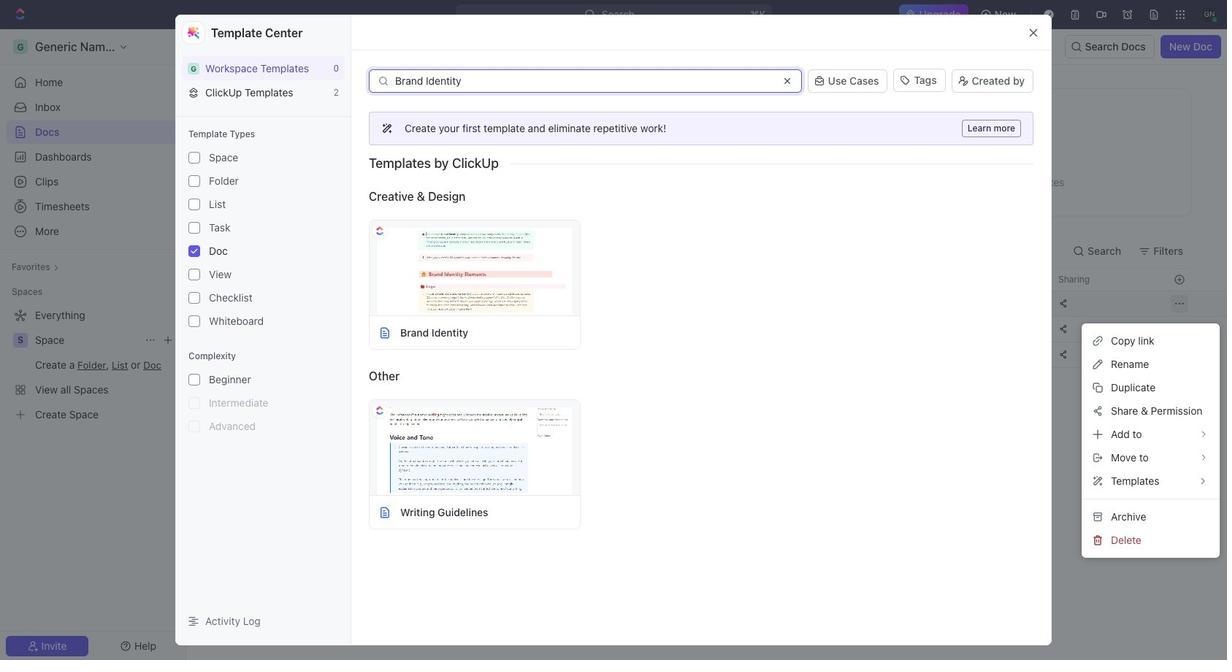 Task type: vqa. For each thing, say whether or not it's contained in the screenshot.
Doc template icon
yes



Task type: locate. For each thing, give the bounding box(es) containing it.
1 doc template image from the top
[[378, 326, 392, 339]]

table
[[186, 268, 1227, 368]]

space, , element
[[13, 333, 28, 348]]

0 horizontal spatial column header
[[205, 268, 221, 291]]

2 column header from the left
[[933, 268, 1050, 291]]

1 column header from the left
[[205, 268, 221, 291]]

2 doc template element from the top
[[378, 506, 392, 519]]

0 vertical spatial doc template image
[[378, 326, 392, 339]]

doc template image
[[378, 326, 392, 339], [378, 506, 392, 519]]

column header
[[205, 268, 221, 291], [933, 268, 1050, 291]]

1 vertical spatial doc template image
[[378, 506, 392, 519]]

1 horizontal spatial column header
[[933, 268, 1050, 291]]

doc template image for second the doc template element
[[378, 506, 392, 519]]

0 vertical spatial doc template element
[[378, 326, 392, 339]]

1 vertical spatial doc template element
[[378, 506, 392, 519]]

2 doc template image from the top
[[378, 506, 392, 519]]

doc template element
[[378, 326, 392, 339], [378, 506, 392, 519]]

row
[[205, 268, 1192, 291], [186, 291, 1227, 317], [205, 316, 1192, 343], [205, 342, 1192, 368]]

cell
[[933, 291, 1050, 316], [205, 317, 221, 342], [933, 317, 1050, 342], [205, 343, 221, 367], [933, 343, 1050, 367]]

sidebar navigation
[[0, 29, 186, 660]]

tab list
[[221, 234, 583, 268]]



Task type: describe. For each thing, give the bounding box(es) containing it.
1 doc template element from the top
[[378, 326, 392, 339]]

Search templates... text field
[[395, 75, 773, 87]]

no favorited docs image
[[678, 122, 736, 180]]

doc template image for 2nd the doc template element from the bottom of the page
[[378, 326, 392, 339]]

generic name's workspace, , element
[[188, 62, 199, 74]]



